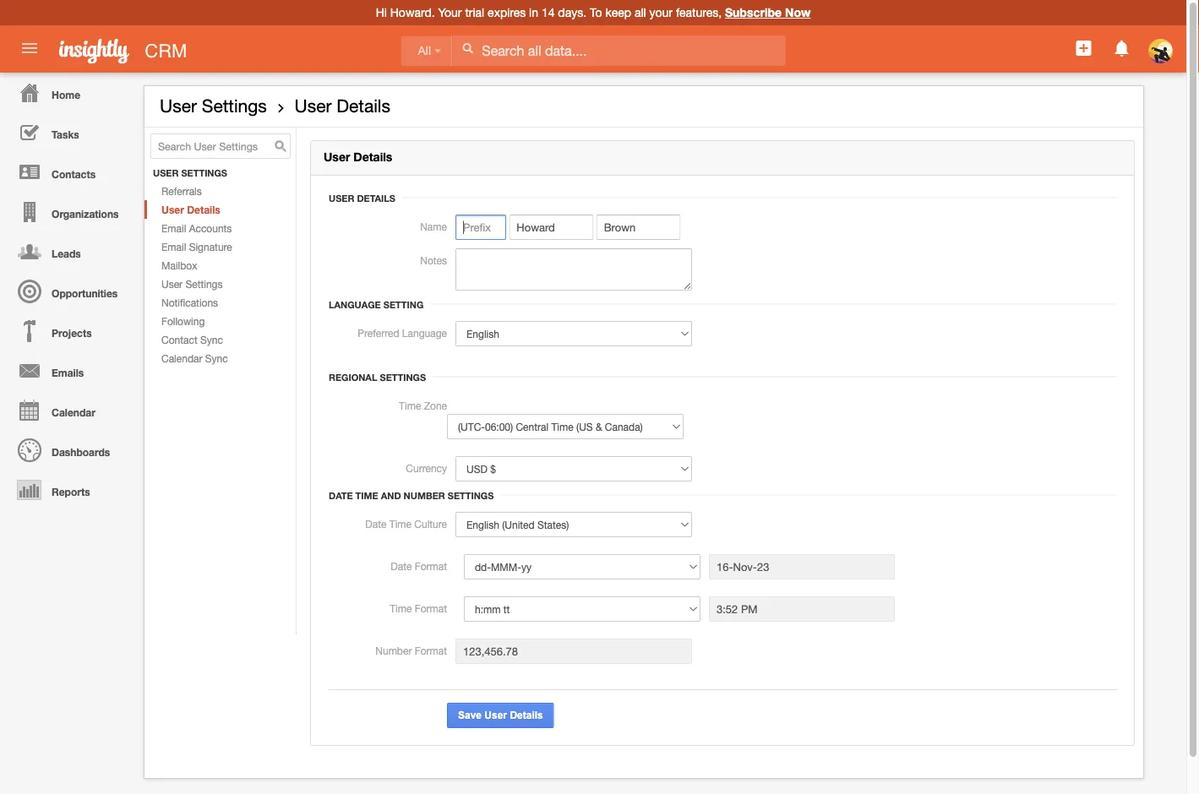 Task type: locate. For each thing, give the bounding box(es) containing it.
time left and
[[356, 491, 379, 502]]

regional
[[329, 372, 378, 383]]

2 vertical spatial format
[[415, 645, 447, 657]]

howard.
[[390, 5, 435, 19]]

following link
[[145, 312, 296, 331]]

1 vertical spatial date
[[366, 518, 387, 530]]

0 vertical spatial date
[[329, 491, 353, 502]]

language setting
[[329, 299, 424, 310]]

email left accounts
[[162, 222, 186, 234]]

tasks link
[[4, 112, 135, 152]]

2 vertical spatial user details
[[329, 193, 396, 204]]

contacts link
[[4, 152, 135, 192]]

mailbox link
[[145, 256, 296, 275]]

contacts
[[52, 168, 96, 180]]

projects link
[[4, 311, 135, 351]]

format down date format
[[415, 603, 447, 615]]

projects
[[52, 327, 92, 339]]

number format
[[376, 645, 447, 657]]

1 horizontal spatial calendar
[[162, 353, 202, 365]]

email
[[162, 222, 186, 234], [162, 241, 186, 253]]

date left and
[[329, 491, 353, 502]]

0 horizontal spatial date
[[329, 491, 353, 502]]

Last Name text field
[[597, 215, 681, 240]]

details inside user settings referrals user details email accounts email signature mailbox user settings notifications following contact sync calendar sync
[[187, 204, 220, 216]]

user settings
[[160, 96, 267, 116]]

1 email from the top
[[162, 222, 186, 234]]

calendar down 'contact'
[[162, 353, 202, 365]]

0 vertical spatial user details
[[295, 96, 391, 116]]

1 horizontal spatial language
[[402, 327, 447, 339]]

keep
[[606, 5, 632, 19]]

settings up 'notifications'
[[186, 278, 223, 290]]

number down currency
[[404, 491, 445, 502]]

number down time format
[[376, 645, 412, 657]]

Prefix text field
[[456, 215, 507, 240]]

white image
[[462, 42, 474, 54]]

date time culture
[[366, 518, 447, 530]]

details inside button
[[510, 710, 543, 722]]

language up preferred
[[329, 299, 381, 310]]

1 format from the top
[[415, 561, 447, 573]]

user details for user details
[[324, 150, 393, 164]]

3 format from the top
[[415, 645, 447, 657]]

14
[[542, 5, 555, 19]]

settings
[[202, 96, 267, 116], [186, 278, 223, 290], [380, 372, 426, 383], [448, 491, 494, 502]]

format down culture
[[415, 561, 447, 573]]

user details
[[295, 96, 391, 116], [324, 150, 393, 164], [329, 193, 396, 204]]

date down date time culture
[[391, 561, 412, 573]]

None text field
[[456, 249, 693, 291]]

user settings link
[[160, 96, 267, 116], [145, 275, 296, 293]]

1 horizontal spatial date
[[366, 518, 387, 530]]

emails
[[52, 367, 84, 379]]

0 vertical spatial user settings link
[[160, 96, 267, 116]]

user settings link up 'notifications'
[[145, 275, 296, 293]]

language down setting
[[402, 327, 447, 339]]

details
[[337, 96, 391, 116], [354, 150, 393, 164], [357, 193, 396, 204], [187, 204, 220, 216], [510, 710, 543, 722]]

sync down following link
[[200, 334, 223, 346]]

emails link
[[4, 351, 135, 391]]

0 vertical spatial user details link
[[295, 96, 391, 116]]

user
[[160, 96, 197, 116], [295, 96, 332, 116], [324, 150, 350, 164], [329, 193, 355, 204], [162, 204, 184, 216], [162, 278, 183, 290], [485, 710, 507, 722]]

language
[[329, 299, 381, 310], [402, 327, 447, 339]]

format
[[415, 561, 447, 573], [415, 603, 447, 615], [415, 645, 447, 657]]

your
[[650, 5, 673, 19]]

subscribe
[[726, 5, 782, 19]]

0 horizontal spatial language
[[329, 299, 381, 310]]

2 vertical spatial date
[[391, 561, 412, 573]]

leads link
[[4, 232, 135, 271]]

1 vertical spatial email
[[162, 241, 186, 253]]

date down and
[[366, 518, 387, 530]]

1 vertical spatial format
[[415, 603, 447, 615]]

mailbox
[[162, 260, 197, 271]]

None text field
[[709, 555, 895, 580], [709, 597, 895, 622], [456, 639, 693, 665], [709, 555, 895, 580], [709, 597, 895, 622], [456, 639, 693, 665]]

notifications
[[162, 297, 218, 309]]

subscribe now link
[[726, 5, 811, 19]]

referrals
[[162, 185, 202, 197]]

1 vertical spatial user settings link
[[145, 275, 296, 293]]

0 vertical spatial email
[[162, 222, 186, 234]]

date for date time and number settings
[[329, 491, 353, 502]]

hi howard. your trial expires in 14 days. to keep all your features, subscribe now
[[376, 5, 811, 19]]

user
[[153, 168, 179, 179]]

organizations link
[[4, 192, 135, 232]]

0 vertical spatial format
[[415, 561, 447, 573]]

calendar up dashboards link
[[52, 407, 95, 419]]

accounts
[[189, 222, 232, 234]]

all
[[418, 44, 431, 57]]

1 vertical spatial language
[[402, 327, 447, 339]]

user settings link up search user settings text box
[[160, 96, 267, 116]]

sync
[[200, 334, 223, 346], [205, 353, 228, 365]]

2 horizontal spatial date
[[391, 561, 412, 573]]

save user details button
[[447, 704, 554, 729]]

calendar inside user settings referrals user details email accounts email signature mailbox user settings notifications following contact sync calendar sync
[[162, 353, 202, 365]]

in
[[529, 5, 539, 19]]

reports
[[52, 486, 90, 498]]

email signature link
[[145, 238, 296, 256]]

notifications link
[[145, 293, 296, 312]]

0 horizontal spatial calendar
[[52, 407, 95, 419]]

organizations
[[52, 208, 119, 220]]

calendar
[[162, 353, 202, 365], [52, 407, 95, 419]]

user inside button
[[485, 710, 507, 722]]

format for number format
[[415, 645, 447, 657]]

features,
[[676, 5, 722, 19]]

email up mailbox
[[162, 241, 186, 253]]

navigation
[[0, 73, 135, 510]]

format down time format
[[415, 645, 447, 657]]

1 vertical spatial user details
[[324, 150, 393, 164]]

and
[[381, 491, 401, 502]]

name
[[420, 221, 447, 233]]

home
[[52, 89, 80, 101]]

number
[[404, 491, 445, 502], [376, 645, 412, 657]]

time
[[399, 400, 421, 412], [356, 491, 379, 502], [390, 518, 412, 530], [390, 603, 412, 615]]

setting
[[384, 299, 424, 310]]

2 format from the top
[[415, 603, 447, 615]]

email accounts link
[[145, 219, 296, 238]]

0 vertical spatial calendar
[[162, 353, 202, 365]]

date
[[329, 491, 353, 502], [366, 518, 387, 530], [391, 561, 412, 573]]

user details link
[[295, 96, 391, 116], [145, 200, 296, 219]]

date time and number settings
[[329, 491, 494, 502]]

Search User Settings text field
[[151, 134, 291, 159]]

sync down contact sync link
[[205, 353, 228, 365]]

0 vertical spatial sync
[[200, 334, 223, 346]]



Task type: vqa. For each thing, say whether or not it's contained in the screenshot.
Rate
no



Task type: describe. For each thing, give the bounding box(es) containing it.
following
[[162, 315, 205, 327]]

opportunities link
[[4, 271, 135, 311]]

time zone
[[399, 400, 447, 412]]

1 vertical spatial number
[[376, 645, 412, 657]]

currency
[[406, 463, 447, 474]]

all
[[635, 5, 647, 19]]

days.
[[558, 5, 587, 19]]

culture
[[415, 518, 447, 530]]

preferred language
[[358, 327, 447, 339]]

crm
[[145, 40, 187, 61]]

0 vertical spatial language
[[329, 299, 381, 310]]

First Name text field
[[509, 215, 594, 240]]

Search all data.... text field
[[453, 35, 786, 66]]

notifications image
[[1113, 38, 1133, 58]]

format for time format
[[415, 603, 447, 615]]

referrals link
[[145, 182, 296, 200]]

leads
[[52, 248, 81, 260]]

home link
[[4, 73, 135, 112]]

settings
[[181, 168, 227, 179]]

settings inside user settings referrals user details email accounts email signature mailbox user settings notifications following contact sync calendar sync
[[186, 278, 223, 290]]

settings up time zone
[[380, 372, 426, 383]]

to
[[590, 5, 602, 19]]

date for date time culture
[[366, 518, 387, 530]]

format for date format
[[415, 561, 447, 573]]

0 vertical spatial number
[[404, 491, 445, 502]]

save
[[458, 710, 482, 722]]

settings up search user settings text box
[[202, 96, 267, 116]]

save user details
[[458, 710, 543, 722]]

contact
[[162, 334, 198, 346]]

all link
[[401, 36, 452, 66]]

preferred
[[358, 327, 400, 339]]

dashboards link
[[4, 430, 135, 470]]

1 vertical spatial calendar
[[52, 407, 95, 419]]

contact sync link
[[145, 331, 296, 349]]

calendar link
[[4, 391, 135, 430]]

1 vertical spatial sync
[[205, 353, 228, 365]]

dashboards
[[52, 446, 110, 458]]

signature
[[189, 241, 232, 253]]

calendar sync link
[[145, 349, 296, 368]]

tasks
[[52, 129, 79, 140]]

1 vertical spatial user details link
[[145, 200, 296, 219]]

notes
[[420, 255, 447, 266]]

hi
[[376, 5, 387, 19]]

time left zone
[[399, 400, 421, 412]]

date format
[[391, 561, 447, 573]]

opportunities
[[52, 288, 118, 299]]

user details for name
[[329, 193, 396, 204]]

time down and
[[390, 518, 412, 530]]

settings right and
[[448, 491, 494, 502]]

regional settings
[[329, 372, 426, 383]]

reports link
[[4, 470, 135, 510]]

user settings referrals user details email accounts email signature mailbox user settings notifications following contact sync calendar sync
[[153, 168, 232, 365]]

date for date format
[[391, 561, 412, 573]]

2 email from the top
[[162, 241, 186, 253]]

zone
[[424, 400, 447, 412]]

trial
[[465, 5, 485, 19]]

time up 'number format'
[[390, 603, 412, 615]]

navigation containing home
[[0, 73, 135, 510]]

time format
[[390, 603, 447, 615]]

now
[[786, 5, 811, 19]]

expires
[[488, 5, 526, 19]]

your
[[438, 5, 462, 19]]



